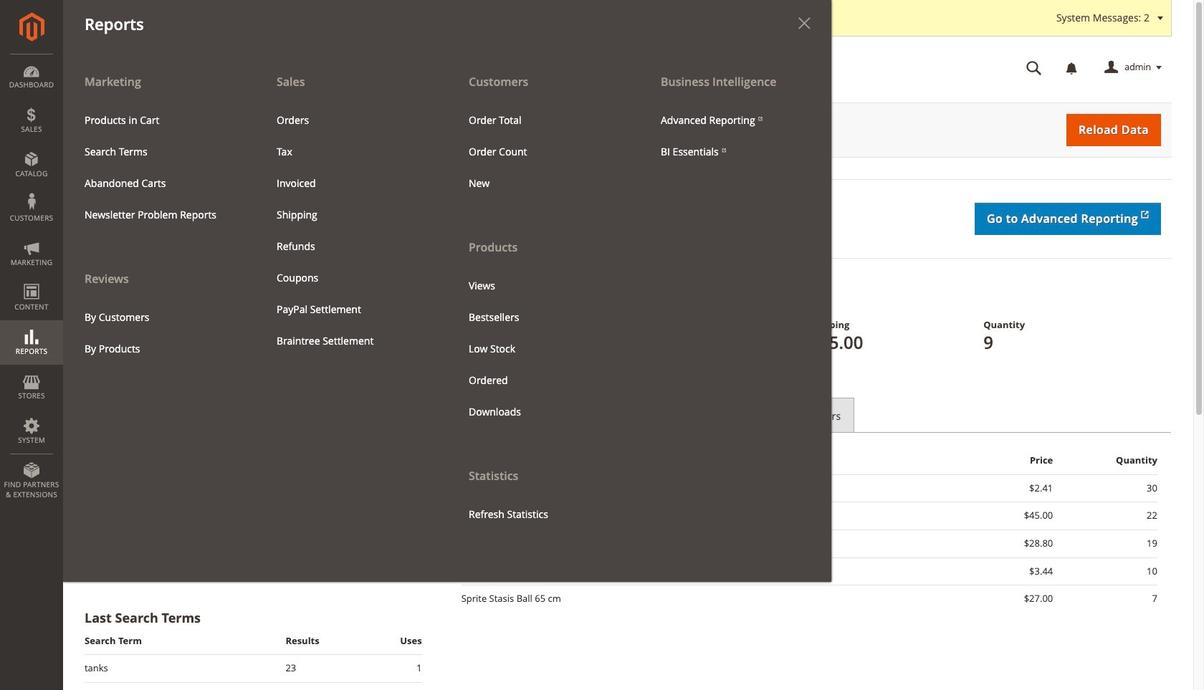 Task type: locate. For each thing, give the bounding box(es) containing it.
menu bar
[[0, 0, 832, 582]]

magento admin panel image
[[19, 12, 44, 42]]

menu
[[63, 66, 832, 582], [63, 66, 255, 365], [447, 66, 640, 530], [74, 104, 245, 231], [266, 104, 437, 357], [458, 104, 629, 199], [650, 104, 821, 168], [458, 270, 629, 428], [74, 302, 245, 365]]



Task type: vqa. For each thing, say whether or not it's contained in the screenshot.
Text Field
no



